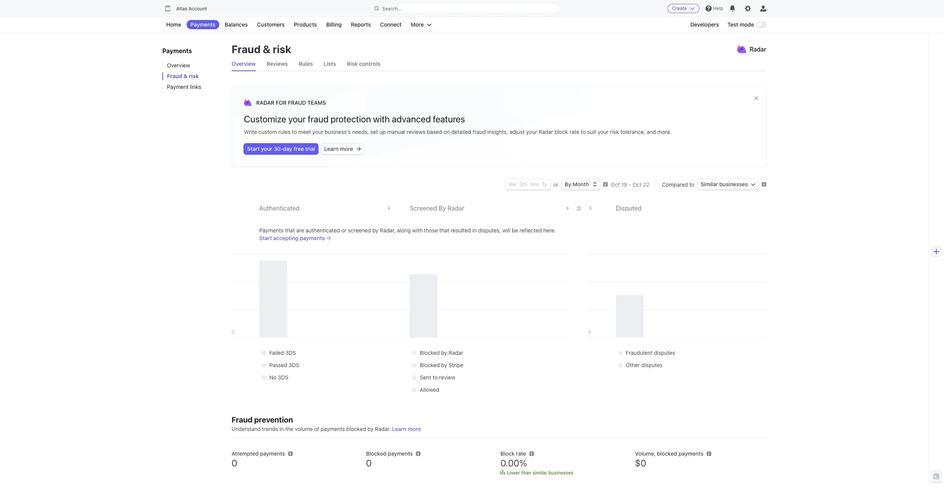 Task type: vqa. For each thing, say whether or not it's contained in the screenshot.
'Sent'
yes



Task type: locate. For each thing, give the bounding box(es) containing it.
2 that from the left
[[440, 227, 450, 234]]

0 vertical spatial businesses
[[720, 181, 748, 187]]

1 vertical spatial disputes
[[642, 362, 663, 368]]

1y button
[[542, 181, 548, 187]]

fraud right detailed
[[473, 129, 486, 135]]

blocked left radar.
[[347, 426, 366, 432]]

radar down mode
[[750, 46, 767, 53]]

more left svg icon
[[340, 146, 353, 152]]

0 vertical spatial learn more link
[[321, 144, 364, 154]]

oct 19 - oct 22
[[611, 181, 650, 188]]

blocked for blocked payments
[[366, 450, 387, 457]]

fraud & risk up payment links
[[167, 73, 199, 79]]

block rate
[[501, 450, 527, 457]]

1 vertical spatial &
[[184, 73, 188, 79]]

overview for fraud & risk
[[167, 62, 190, 69]]

2 vertical spatial 3ds
[[278, 374, 289, 381]]

payments down account
[[191, 21, 216, 28]]

reviews
[[407, 129, 426, 135]]

rate right block
[[570, 129, 580, 135]]

3ds right passed
[[289, 362, 299, 368]]

0 horizontal spatial blocked
[[347, 426, 366, 432]]

1 vertical spatial by
[[439, 205, 446, 212]]

volume,
[[635, 450, 656, 457]]

blocked
[[420, 350, 440, 356], [420, 362, 440, 368], [366, 450, 387, 457]]

or left the screened
[[342, 227, 347, 234]]

start for start accepting payments
[[259, 235, 272, 241]]

risk controls link
[[347, 57, 381, 71]]

start your 30-day free trial link
[[244, 144, 318, 154]]

1 horizontal spatial overview
[[232, 60, 256, 67]]

fraud down balances "link"
[[232, 43, 261, 55]]

your
[[288, 114, 306, 124], [313, 129, 324, 135], [527, 129, 538, 135], [598, 129, 609, 135], [261, 146, 272, 152]]

start accepting payments
[[259, 235, 325, 241]]

passed 3ds
[[269, 362, 299, 368]]

by left month
[[565, 181, 572, 187]]

1 horizontal spatial oct
[[633, 181, 642, 188]]

blocked up blocked by stripe
[[420, 350, 440, 356]]

businesses
[[720, 181, 748, 187], [549, 470, 574, 476]]

fraud down "teams"
[[308, 114, 329, 124]]

1 horizontal spatial with
[[412, 227, 423, 234]]

tab list
[[232, 57, 767, 71]]

similar
[[701, 181, 718, 187]]

learn down business's
[[325, 146, 339, 152]]

2 vertical spatial risk
[[611, 129, 619, 135]]

1 horizontal spatial fraud
[[473, 129, 486, 135]]

0 vertical spatial blocked
[[347, 426, 366, 432]]

3ds right no
[[278, 374, 289, 381]]

learn inside "link"
[[325, 146, 339, 152]]

by up blocked by stripe
[[441, 350, 447, 356]]

0 horizontal spatial learn more link
[[321, 144, 364, 154]]

more right radar.
[[408, 426, 421, 432]]

passed
[[269, 362, 287, 368]]

fraud
[[232, 43, 261, 55], [167, 73, 182, 79], [288, 99, 306, 106], [232, 415, 253, 424]]

failed
[[269, 350, 284, 356]]

fraud
[[308, 114, 329, 124], [473, 129, 486, 135]]

customize
[[244, 114, 286, 124]]

0 horizontal spatial 0
[[232, 458, 237, 469]]

businesses left svg image
[[720, 181, 748, 187]]

the
[[286, 426, 294, 432]]

learn right radar.
[[392, 426, 407, 432]]

2 oct from the left
[[633, 181, 642, 188]]

1 oct from the left
[[611, 181, 620, 188]]

1 vertical spatial blocked
[[420, 362, 440, 368]]

blocked by stripe
[[420, 362, 464, 368]]

0 horizontal spatial fraud & risk
[[167, 73, 199, 79]]

risk up 'links'
[[189, 73, 199, 79]]

0 vertical spatial payments
[[191, 21, 216, 28]]

19
[[622, 181, 628, 188]]

blocked down radar.
[[366, 450, 387, 457]]

2 horizontal spatial risk
[[611, 129, 619, 135]]

start
[[247, 146, 260, 152], [259, 235, 272, 241]]

overview
[[232, 60, 256, 67], [167, 62, 190, 69]]

0 horizontal spatial overview
[[167, 62, 190, 69]]

risk controls
[[347, 60, 381, 67]]

learn more link right radar.
[[392, 426, 421, 432]]

1 vertical spatial more
[[408, 426, 421, 432]]

fraud up understand at the bottom left of the page
[[232, 415, 253, 424]]

start accepting payments link
[[259, 234, 767, 242]]

lists
[[324, 60, 336, 67]]

similar businesses button
[[698, 179, 759, 190]]

disputes for fraudulent disputes
[[654, 350, 676, 356]]

0 vertical spatial &
[[263, 43, 271, 55]]

home link
[[162, 20, 185, 29]]

1 vertical spatial in
[[280, 426, 284, 432]]

1 horizontal spatial &
[[263, 43, 271, 55]]

by left radar,
[[373, 227, 379, 234]]

1 horizontal spatial learn
[[392, 426, 407, 432]]

0 horizontal spatial rate
[[516, 450, 527, 457]]

1 horizontal spatial blocked
[[657, 450, 678, 457]]

rate up the 0.00%
[[516, 450, 527, 457]]

1 vertical spatial fraud & risk
[[167, 73, 199, 79]]

6m button
[[531, 181, 539, 187]]

by
[[373, 227, 379, 234], [441, 350, 447, 356], [441, 362, 447, 368], [368, 426, 374, 432]]

overview link up fraud & risk link
[[162, 62, 224, 69]]

that up start accepting payments
[[285, 227, 295, 234]]

radar left block
[[539, 129, 554, 135]]

1 vertical spatial blocked
[[657, 450, 678, 457]]

by month button
[[562, 179, 601, 190]]

on
[[444, 129, 450, 135]]

0 vertical spatial 3ds
[[286, 350, 296, 356]]

advanced
[[392, 114, 431, 124]]

reviews link
[[267, 57, 288, 71]]

1 horizontal spatial 0
[[366, 458, 372, 469]]

1 horizontal spatial by
[[565, 181, 572, 187]]

0 vertical spatial blocked
[[420, 350, 440, 356]]

businesses inside popup button
[[720, 181, 748, 187]]

in inside fraud prevention understand trends in the volume of payments blocked by radar. learn more
[[280, 426, 284, 432]]

oct left 19
[[611, 181, 620, 188]]

that right those
[[440, 227, 450, 234]]

payments down home link
[[162, 47, 192, 54]]

fraud up payment
[[167, 73, 182, 79]]

needs,
[[352, 129, 369, 135]]

atlas account
[[176, 6, 207, 12]]

1 horizontal spatial or
[[554, 181, 559, 188]]

learn more link down business's
[[321, 144, 364, 154]]

more
[[411, 21, 424, 28]]

0 vertical spatial disputes
[[654, 350, 676, 356]]

1 vertical spatial or
[[342, 227, 347, 234]]

0 horizontal spatial fraud
[[308, 114, 329, 124]]

blocked for blocked by radar
[[420, 350, 440, 356]]

1 vertical spatial rate
[[516, 450, 527, 457]]

& up payment links
[[184, 73, 188, 79]]

blocked payments
[[366, 450, 413, 457]]

1 vertical spatial learn
[[392, 426, 407, 432]]

0 for blocked
[[366, 458, 372, 469]]

start left accepting
[[259, 235, 272, 241]]

overview inside tab list
[[232, 60, 256, 67]]

3ds for no 3ds
[[278, 374, 289, 381]]

0 vertical spatial fraud & risk
[[232, 43, 291, 55]]

by left radar.
[[368, 426, 374, 432]]

by left stripe
[[441, 362, 447, 368]]

blocked up sent
[[420, 362, 440, 368]]

by right screened
[[439, 205, 446, 212]]

0
[[232, 458, 237, 469], [366, 458, 372, 469]]

no
[[269, 374, 277, 381]]

risk up 'reviews'
[[273, 43, 291, 55]]

blocked by radar
[[420, 350, 463, 356]]

similar
[[533, 470, 548, 476]]

reflected
[[520, 227, 542, 234]]

notifications image
[[730, 5, 736, 12]]

1 horizontal spatial that
[[440, 227, 450, 234]]

your up meet on the left top of page
[[288, 114, 306, 124]]

1 0 from the left
[[232, 458, 237, 469]]

1 horizontal spatial overview link
[[232, 57, 256, 71]]

in left the 'the'
[[280, 426, 284, 432]]

0 vertical spatial risk
[[273, 43, 291, 55]]

screened by radar
[[410, 205, 465, 212]]

2 vertical spatial blocked
[[366, 450, 387, 457]]

0 down blocked payments
[[366, 458, 372, 469]]

0 horizontal spatial &
[[184, 73, 188, 79]]

0 horizontal spatial risk
[[189, 73, 199, 79]]

1 horizontal spatial learn more link
[[392, 426, 421, 432]]

2 0 from the left
[[366, 458, 372, 469]]

fraud & risk link
[[162, 72, 224, 80]]

with right along
[[412, 227, 423, 234]]

0 horizontal spatial more
[[340, 146, 353, 152]]

developers link
[[687, 20, 723, 29]]

0 horizontal spatial with
[[373, 114, 390, 124]]

risk left tolerance,
[[611, 129, 619, 135]]

0 vertical spatial fraud
[[308, 114, 329, 124]]

0 vertical spatial start
[[247, 146, 260, 152]]

review
[[439, 374, 456, 381]]

stripe
[[449, 362, 464, 368]]

0 horizontal spatial that
[[285, 227, 295, 234]]

overview left 'reviews'
[[232, 60, 256, 67]]

1 vertical spatial learn more link
[[392, 426, 421, 432]]

volume, blocked payments
[[635, 450, 704, 457]]

1 horizontal spatial businesses
[[720, 181, 748, 187]]

0 vertical spatial learn
[[325, 146, 339, 152]]

1 horizontal spatial rate
[[570, 129, 580, 135]]

3ds up passed 3ds
[[286, 350, 296, 356]]

teams
[[308, 99, 326, 106]]

1 horizontal spatial risk
[[273, 43, 291, 55]]

0 vertical spatial by
[[565, 181, 572, 187]]

oct right the -
[[633, 181, 642, 188]]

disputes up other disputes
[[654, 350, 676, 356]]

resulted
[[451, 227, 471, 234]]

0 down attempted
[[232, 458, 237, 469]]

3ds for failed 3ds
[[286, 350, 296, 356]]

1 horizontal spatial in
[[473, 227, 477, 234]]

with up up
[[373, 114, 390, 124]]

overview link
[[232, 57, 256, 71], [162, 62, 224, 69]]

features
[[433, 114, 465, 124]]

test
[[728, 21, 739, 28]]

Search… text field
[[370, 4, 559, 13]]

1 vertical spatial fraud
[[473, 129, 486, 135]]

customers link
[[253, 20, 289, 29]]

0 vertical spatial more
[[340, 146, 353, 152]]

1 vertical spatial payments
[[162, 47, 192, 54]]

rules
[[279, 129, 291, 135]]

overview up fraud & risk link
[[167, 62, 190, 69]]

0 horizontal spatial oct
[[611, 181, 620, 188]]

& up 'reviews'
[[263, 43, 271, 55]]

day
[[283, 146, 292, 152]]

volume
[[295, 426, 313, 432]]

businesses right similar
[[549, 470, 574, 476]]

to right rules on the top of the page
[[292, 129, 297, 135]]

by
[[565, 181, 572, 187], [439, 205, 446, 212]]

to
[[292, 129, 297, 135], [581, 129, 586, 135], [690, 181, 695, 188], [433, 374, 438, 381]]

1 vertical spatial start
[[259, 235, 272, 241]]

connect
[[380, 21, 402, 28]]

radar,
[[380, 227, 396, 234]]

0 horizontal spatial businesses
[[549, 470, 574, 476]]

0 vertical spatial or
[[554, 181, 559, 188]]

write custom rules to meet your business's needs, set up manual reviews based on detailed fraud insights, adjust your radar block rate to suit your risk tolerance, and more.
[[244, 129, 672, 135]]

learn more
[[325, 146, 353, 152]]

disputes down "fraudulent disputes"
[[642, 362, 663, 368]]

0 vertical spatial rate
[[570, 129, 580, 135]]

to left suit
[[581, 129, 586, 135]]

1 vertical spatial 3ds
[[289, 362, 299, 368]]

payments inside payments link
[[191, 21, 216, 28]]

0 vertical spatial in
[[473, 227, 477, 234]]

disputed
[[616, 205, 642, 212]]

in right "resulted"
[[473, 227, 477, 234]]

risk
[[273, 43, 291, 55], [189, 73, 199, 79], [611, 129, 619, 135]]

authenticated
[[306, 227, 340, 234]]

overview link left the reviews link
[[232, 57, 256, 71]]

0 horizontal spatial learn
[[325, 146, 339, 152]]

fraud right for
[[288, 99, 306, 106]]

0 horizontal spatial overview link
[[162, 62, 224, 69]]

fraud & risk up 'reviews'
[[232, 43, 291, 55]]

1 that from the left
[[285, 227, 295, 234]]

0 horizontal spatial in
[[280, 426, 284, 432]]

start your 30-day free trial
[[247, 146, 315, 152]]

overview for reviews
[[232, 60, 256, 67]]

payment links link
[[162, 83, 224, 91]]

tab list containing overview
[[232, 57, 767, 71]]

create
[[673, 5, 688, 11]]

1 vertical spatial businesses
[[549, 470, 574, 476]]

or right 1y
[[554, 181, 559, 188]]

blocked right volume,
[[657, 450, 678, 457]]

start down write
[[247, 146, 260, 152]]

sent to review
[[420, 374, 456, 381]]

payments up accepting
[[259, 227, 284, 234]]

1 horizontal spatial more
[[408, 426, 421, 432]]

customize your fraud protection with advanced features
[[244, 114, 465, 124]]

account
[[189, 6, 207, 12]]

your right meet on the left top of page
[[313, 129, 324, 135]]



Task type: describe. For each thing, give the bounding box(es) containing it.
atlas account button
[[162, 3, 215, 14]]

your right suit
[[598, 129, 609, 135]]

svg image
[[751, 182, 756, 187]]

screened
[[348, 227, 371, 234]]

1 vertical spatial risk
[[189, 73, 199, 79]]

fraudulent disputes
[[626, 350, 676, 356]]

those
[[424, 227, 438, 234]]

svg image
[[356, 147, 361, 151]]

2 vertical spatial payments
[[259, 227, 284, 234]]

1 vertical spatial with
[[412, 227, 423, 234]]

by inside fraud prevention understand trends in the volume of payments blocked by radar. learn more
[[368, 426, 374, 432]]

controls
[[359, 60, 381, 67]]

learn more link for write custom rules to meet your business's needs, set up manual reviews based on detailed fraud insights, adjust your radar block rate to suit your risk tolerance, and more.
[[321, 144, 364, 154]]

lists link
[[324, 57, 336, 71]]

more inside fraud prevention understand trends in the volume of payments blocked by radar. learn more
[[408, 426, 421, 432]]

and
[[647, 129, 656, 135]]

attempted
[[232, 450, 259, 457]]

radar.
[[375, 426, 391, 432]]

payments link
[[187, 20, 219, 29]]

reports link
[[347, 20, 375, 29]]

trial
[[305, 146, 315, 152]]

0 vertical spatial with
[[373, 114, 390, 124]]

mode
[[740, 21, 755, 28]]

similar businesses
[[701, 181, 748, 187]]

atlas
[[176, 6, 187, 12]]

3ds for passed 3ds
[[289, 362, 299, 368]]

risk
[[347, 60, 358, 67]]

your right adjust
[[527, 129, 538, 135]]

overview link for fraud & risk
[[162, 62, 224, 69]]

radar for fraud teams
[[256, 99, 326, 106]]

radar left for
[[256, 99, 275, 106]]

help button
[[703, 2, 727, 15]]

rules link
[[299, 57, 313, 71]]

other disputes
[[626, 362, 663, 368]]

along
[[397, 227, 411, 234]]

will
[[503, 227, 511, 234]]

balances
[[225, 21, 248, 28]]

payment links
[[167, 84, 201, 90]]

radar up stripe
[[449, 350, 463, 356]]

accepting
[[273, 235, 299, 241]]

more.
[[658, 129, 672, 135]]

test mode
[[728, 21, 755, 28]]

blocked for blocked by stripe
[[420, 362, 440, 368]]

developers
[[691, 21, 720, 28]]

connect link
[[376, 20, 406, 29]]

3m
[[520, 181, 528, 187]]

start for start your 30-day free trial
[[247, 146, 260, 152]]

set
[[371, 129, 378, 135]]

block
[[555, 129, 568, 135]]

home
[[166, 21, 181, 28]]

other
[[626, 362, 640, 368]]

write
[[244, 129, 257, 135]]

learn more link for fraud prevention
[[392, 426, 421, 432]]

blocked inside fraud prevention understand trends in the volume of payments blocked by radar. learn more
[[347, 426, 366, 432]]

custom
[[259, 129, 277, 135]]

to right sent
[[433, 374, 438, 381]]

fraud inside fraud prevention understand trends in the volume of payments blocked by radar. learn more
[[232, 415, 253, 424]]

by inside by month popup button
[[565, 181, 572, 187]]

0 for attempted
[[232, 458, 237, 469]]

Search… search field
[[370, 4, 559, 13]]

products link
[[290, 20, 321, 29]]

attempted payments
[[232, 450, 285, 457]]

are
[[297, 227, 304, 234]]

fraud prevention understand trends in the volume of payments blocked by radar. learn more
[[232, 415, 421, 432]]

screened
[[410, 205, 437, 212]]

payment
[[167, 84, 189, 90]]

free
[[294, 146, 304, 152]]

products
[[294, 21, 317, 28]]

for
[[276, 99, 287, 106]]

detailed
[[452, 129, 472, 135]]

help
[[714, 5, 724, 11]]

0 horizontal spatial or
[[342, 227, 347, 234]]

payments inside fraud prevention understand trends in the volume of payments blocked by radar. learn more
[[321, 426, 345, 432]]

overview link for reviews
[[232, 57, 256, 71]]

disputes for other disputes
[[642, 362, 663, 368]]

search…
[[382, 6, 402, 11]]

3m button
[[520, 181, 528, 187]]

month
[[573, 181, 589, 187]]

compared to
[[663, 181, 695, 188]]

adjust
[[510, 129, 525, 135]]

lower than similar businesses
[[507, 470, 574, 476]]

0 horizontal spatial by
[[439, 205, 446, 212]]

22
[[643, 181, 650, 188]]

1 horizontal spatial fraud & risk
[[232, 43, 291, 55]]

rules
[[299, 60, 313, 67]]

to right compared
[[690, 181, 695, 188]]

insights,
[[488, 129, 508, 135]]

4w button
[[509, 181, 517, 187]]

-
[[629, 181, 632, 188]]

failed 3ds
[[269, 350, 296, 356]]

radar up "resulted"
[[448, 205, 465, 212]]

allowed
[[420, 387, 440, 393]]

learn inside fraud prevention understand trends in the volume of payments blocked by radar. learn more
[[392, 426, 407, 432]]

payments that are authenticated or screened by radar, along with those that resulted in disputes, will be reflected here.
[[259, 227, 556, 234]]

of
[[314, 426, 319, 432]]

based
[[427, 129, 442, 135]]

4w
[[509, 181, 517, 187]]

balances link
[[221, 20, 252, 29]]

customers
[[257, 21, 285, 28]]

more button
[[407, 20, 436, 29]]

reviews
[[267, 60, 288, 67]]

trends
[[262, 426, 278, 432]]

manual
[[388, 129, 405, 135]]

fraud & risk inside fraud & risk link
[[167, 73, 199, 79]]

$0
[[635, 458, 647, 469]]

authenticated
[[259, 205, 300, 212]]

business's
[[325, 129, 351, 135]]

your left 30-
[[261, 146, 272, 152]]



